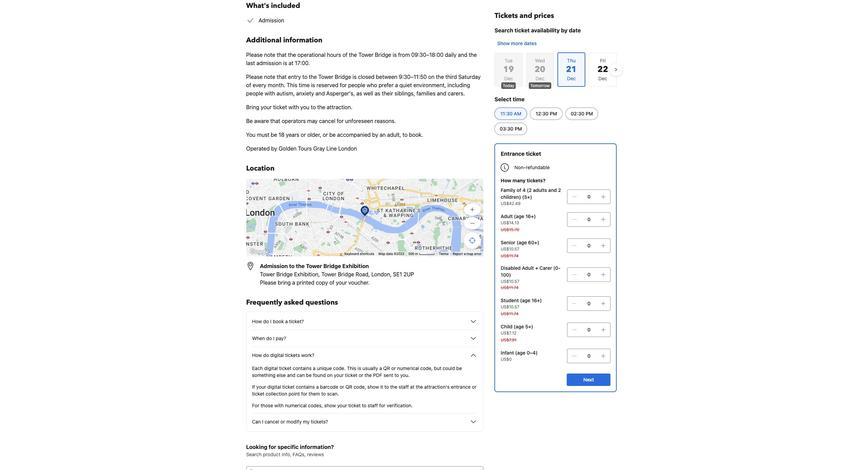 Task type: vqa. For each thing, say whether or not it's contained in the screenshot.


Task type: describe. For each thing, give the bounding box(es) containing it.
else
[[277, 372, 286, 378]]

0 horizontal spatial people
[[246, 90, 263, 96]]

with inside how do digital tickets work? element
[[274, 402, 284, 408]]

each digital ticket contains a unique code. this is usually a qr or numerical code, but could be something else and can be found on your ticket or the pdf sent to you.
[[252, 365, 462, 378]]

0 horizontal spatial show
[[324, 402, 336, 408]]

when do i pay? button
[[252, 334, 478, 343]]

17:00.
[[295, 60, 310, 66]]

at inside if your digital ticket contains a barcode or qr code, show it to the staff at the attraction's entrance or ticket collection point for them to scan.
[[410, 384, 414, 390]]

bridge up copy
[[323, 263, 341, 269]]

do for pay?
[[266, 335, 272, 341]]

the left attraction's
[[416, 384, 423, 390]]

a up pdf
[[379, 365, 382, 371]]

including
[[448, 82, 470, 88]]

map
[[467, 252, 473, 256]]

found
[[313, 372, 326, 378]]

more
[[511, 40, 523, 46]]

60+)
[[528, 239, 539, 245]]

pay?
[[276, 335, 286, 341]]

specific
[[278, 444, 299, 450]]

tue
[[505, 58, 513, 63]]

for inside looking for specific information? search product info, faqs, reviews
[[269, 444, 276, 450]]

book
[[273, 318, 284, 324]]

qr inside each digital ticket contains a unique code. this is usually a qr or numerical code, but could be something else and can be found on your ticket or the pdf sent to you.
[[383, 365, 390, 371]]

be right can
[[306, 372, 312, 378]]

ticket up show more dates
[[515, 27, 530, 33]]

when
[[252, 335, 265, 341]]

for those with numerical codes, show your ticket to staff for verification.
[[252, 402, 413, 408]]

admission for admission to the tower bridge exhibition tower bridge exhibition, tower bridge road, london, se1 2up please bring a printed copy of your voucher.
[[260, 263, 288, 269]]

the inside each digital ticket contains a unique code. this is usually a qr or numerical code, but could be something else and can be found on your ticket or the pdf sent to you.
[[365, 372, 372, 378]]

wed 20 dec tomorrow
[[530, 58, 550, 88]]

to inside admission to the tower bridge exhibition tower bridge exhibition, tower bridge road, london, se1 2up please bring a printed copy of your voucher.
[[289, 263, 295, 269]]

ticket up point
[[282, 384, 295, 390]]

collection
[[266, 391, 287, 397]]

a left map
[[464, 252, 466, 256]]

operated by golden tours gray line london
[[246, 145, 357, 152]]

availability
[[531, 27, 560, 33]]

us$11.74 for senior (age 60+)
[[501, 253, 519, 258]]

please inside admission to the tower bridge exhibition tower bridge exhibition, tower bridge road, london, se1 2up please bring a printed copy of your voucher.
[[260, 279, 276, 286]]

02:30
[[571, 111, 584, 116]]

this inside each digital ticket contains a unique code. this is usually a qr or numerical code, but could be something else and can be found on your ticket or the pdf sent to you.
[[347, 365, 356, 371]]

my
[[303, 419, 310, 425]]

us$11.74 for disabled adult + carer (0- 100)
[[501, 285, 519, 290]]

how for how do digital tickets work?
[[252, 352, 262, 358]]

contains inside if your digital ticket contains a barcode or qr code, show it to the staff at the attraction's entrance or ticket collection point for them to scan.
[[296, 384, 315, 390]]

us$11.74 for student (age 16+)
[[501, 311, 519, 316]]

2up
[[404, 271, 414, 277]]

tickets
[[285, 352, 300, 358]]

questions
[[305, 298, 338, 307]]

reserved
[[317, 82, 338, 88]]

tower inside please note that the operational hours of the tower bridge is from 09:30–18:00 daily and the last admission is at 17:00.
[[359, 52, 374, 58]]

from
[[398, 52, 410, 58]]

daily
[[445, 52, 457, 58]]

time inside please note that entry to the tower bridge is closed between 9:30–11:50 on the third saturday of every month. this time is reserved for people who prefer a quiet environment, including people with autism, anxiety and asperger's, as well as their siblings, families and carers.
[[299, 82, 310, 88]]

to inside each digital ticket contains a unique code. this is usually a qr or numerical code, but could be something else and can be found on your ticket or the pdf sent to you.
[[395, 372, 399, 378]]

note for admission
[[264, 52, 275, 58]]

usually
[[363, 365, 378, 371]]

faqs,
[[293, 451, 306, 457]]

be up "line"
[[329, 132, 336, 138]]

or right the barcode
[[340, 384, 344, 390]]

operated
[[246, 145, 270, 152]]

16+) for adult (age 16+)
[[526, 213, 536, 219]]

you must be 18 years or older, or be accompanied by an adult, to book.
[[246, 132, 423, 138]]

printed
[[297, 279, 314, 286]]

adults
[[533, 187, 547, 193]]

who
[[367, 82, 377, 88]]

and inside family of 4 (2 adults and 2 children) (5+) us$42.49
[[548, 187, 557, 193]]

us$42.49
[[501, 201, 521, 206]]

is inside each digital ticket contains a unique code. this is usually a qr or numerical code, but could be something else and can be found on your ticket or the pdf sent to you.
[[358, 365, 361, 371]]

how many tickets?
[[501, 177, 546, 183]]

i for book
[[270, 318, 272, 324]]

code.
[[333, 365, 346, 371]]

map region
[[246, 179, 484, 256]]

additional
[[246, 35, 281, 45]]

point
[[289, 391, 300, 397]]

student
[[501, 297, 519, 303]]

or right entrance
[[472, 384, 477, 390]]

at inside please note that the operational hours of the tower bridge is from 09:30–18:00 daily and the last admission is at 17:00.
[[289, 60, 293, 66]]

included
[[271, 1, 300, 10]]

to right it
[[384, 384, 389, 390]]

on inside each digital ticket contains a unique code. this is usually a qr or numerical code, but could be something else and can be found on your ticket or the pdf sent to you.
[[327, 372, 333, 378]]

02:30 pm
[[571, 111, 593, 116]]

how do digital tickets work?
[[252, 352, 314, 358]]

tickets and prices
[[495, 11, 554, 20]]

operators
[[282, 118, 306, 124]]

attraction's
[[424, 384, 450, 390]]

it
[[380, 384, 383, 390]]

bring your ticket with you to the attraction.
[[246, 104, 352, 110]]

digital for your
[[267, 384, 281, 390]]

pm for 02:30 pm
[[586, 111, 593, 116]]

bring
[[246, 104, 259, 110]]

but
[[434, 365, 441, 371]]

your right bring
[[261, 104, 272, 110]]

older,
[[307, 132, 321, 138]]

ticket down autism,
[[273, 104, 287, 110]]

us$10.57 for student
[[501, 304, 519, 309]]

500 m
[[408, 252, 419, 256]]

to left book.
[[403, 132, 408, 138]]

1 vertical spatial numerical
[[285, 402, 307, 408]]

(age for adult
[[514, 213, 524, 219]]

tower up exhibition, at bottom left
[[306, 263, 322, 269]]

1 as from the left
[[356, 90, 362, 96]]

tickets? inside can i cancel or modify my tickets? dropdown button
[[311, 419, 328, 425]]

2
[[558, 187, 561, 193]]

5+)
[[525, 324, 533, 329]]

or down usually
[[359, 372, 363, 378]]

0 vertical spatial people
[[348, 82, 365, 88]]

a inside please note that entry to the tower bridge is closed between 9:30–11:50 on the third saturday of every month. this time is reserved for people who prefer a quiet environment, including people with autism, anxiety and asperger's, as well as their siblings, families and carers.
[[395, 82, 398, 88]]

0 for adult (age 16+)
[[588, 216, 591, 222]]

siblings,
[[395, 90, 415, 96]]

note for every
[[264, 74, 275, 80]]

what's included
[[246, 1, 300, 10]]

11:30
[[501, 111, 513, 116]]

1 vertical spatial by
[[372, 132, 378, 138]]

could
[[443, 365, 455, 371]]

your down scan.
[[337, 402, 347, 408]]

ticket up non-refundable
[[526, 151, 541, 157]]

code, inside if your digital ticket contains a barcode or qr code, show it to the staff at the attraction's entrance or ticket collection point for them to scan.
[[354, 384, 366, 390]]

1 vertical spatial staff
[[368, 402, 378, 408]]

m
[[415, 252, 418, 256]]

the right it
[[390, 384, 397, 390]]

to down the barcode
[[321, 391, 326, 397]]

a up found
[[313, 365, 316, 371]]

keyboard shortcuts
[[345, 252, 374, 256]]

region containing 19
[[489, 50, 622, 90]]

search inside looking for specific information? search product info, faqs, reviews
[[246, 451, 262, 457]]

and down reserved
[[316, 90, 325, 96]]

report a map error link
[[453, 252, 482, 256]]

of inside family of 4 (2 adults and 2 children) (5+) us$42.49
[[517, 187, 521, 193]]

verification.
[[387, 402, 413, 408]]

dates
[[524, 40, 537, 46]]

google image
[[248, 247, 271, 256]]

(age for student
[[520, 297, 530, 303]]

is right admission on the left
[[283, 60, 287, 66]]

contains inside each digital ticket contains a unique code. this is usually a qr or numerical code, but could be something else and can be found on your ticket or the pdf sent to you.
[[293, 365, 312, 371]]

ticket up else
[[279, 365, 291, 371]]

codes,
[[308, 402, 323, 408]]

exhibition,
[[294, 271, 320, 277]]

us$10.57 inside disabled adult + carer (0- 100) us$10.57
[[501, 279, 519, 284]]

18
[[279, 132, 284, 138]]

a inside if your digital ticket contains a barcode or qr code, show it to the staff at the attraction's entrance or ticket collection point for them to scan.
[[316, 384, 319, 390]]

cancel inside dropdown button
[[265, 419, 279, 425]]

report
[[453, 252, 463, 256]]

that for month.
[[277, 74, 287, 80]]

or right years
[[301, 132, 306, 138]]

senior
[[501, 239, 515, 245]]

hours
[[327, 52, 341, 58]]

(0-
[[553, 265, 561, 271]]

ticket down code.
[[345, 372, 357, 378]]

anxiety
[[296, 90, 314, 96]]

2 as from the left
[[375, 90, 380, 96]]

bridge inside please note that the operational hours of the tower bridge is from 09:30–18:00 daily and the last admission is at 17:00.
[[375, 52, 391, 58]]

can
[[252, 419, 261, 425]]

on inside please note that entry to the tower bridge is closed between 9:30–11:50 on the third saturday of every month. this time is reserved for people who prefer a quiet environment, including people with autism, anxiety and asperger's, as well as their siblings, families and carers.
[[428, 74, 435, 80]]

your inside if your digital ticket contains a barcode or qr code, show it to the staff at the attraction's entrance or ticket collection point for them to scan.
[[256, 384, 266, 390]]

autism,
[[277, 90, 295, 96]]

is left the closed
[[353, 74, 357, 80]]

shortcuts
[[360, 252, 374, 256]]

looking for specific information? search product info, faqs, reviews
[[246, 444, 334, 457]]

(age for infant
[[515, 350, 526, 356]]

dec for 19
[[504, 75, 513, 81]]

carers.
[[448, 90, 465, 96]]

be left 18
[[271, 132, 277, 138]]

bridge inside please note that entry to the tower bridge is closed between 9:30–11:50 on the third saturday of every month. this time is reserved for people who prefer a quiet environment, including people with autism, anxiety and asperger's, as well as their siblings, families and carers.
[[335, 74, 351, 80]]

you
[[246, 132, 256, 138]]

be
[[246, 118, 253, 124]]

11:30 am
[[501, 111, 521, 116]]

additional information
[[246, 35, 322, 45]]

map data ©2023
[[379, 252, 404, 256]]

code, inside each digital ticket contains a unique code. this is usually a qr or numerical code, but could be something else and can be found on your ticket or the pdf sent to you.
[[420, 365, 433, 371]]

be right could
[[456, 365, 462, 371]]

2 vertical spatial i
[[262, 419, 263, 425]]

search ticket availability by date
[[495, 27, 581, 33]]

the up be aware that operators may cancel for unforeseen reasons. in the top of the page
[[317, 104, 325, 110]]

tomorrow
[[530, 83, 550, 88]]

aware
[[254, 118, 269, 124]]

non-refundable
[[515, 164, 550, 170]]

(age for senior
[[517, 239, 527, 245]]

for left verification.
[[379, 402, 385, 408]]

ticket down if your digital ticket contains a barcode or qr code, show it to the staff at the attraction's entrance or ticket collection point for them to scan. in the bottom of the page
[[348, 402, 361, 408]]

1 vertical spatial with
[[288, 104, 299, 110]]

bridge down exhibition
[[338, 271, 354, 277]]



Task type: locate. For each thing, give the bounding box(es) containing it.
digital inside if your digital ticket contains a barcode or qr code, show it to the staff at the attraction's entrance or ticket collection point for them to scan.
[[267, 384, 281, 390]]

0 vertical spatial by
[[561, 27, 568, 33]]

0 vertical spatial code,
[[420, 365, 433, 371]]

1 horizontal spatial i
[[270, 318, 272, 324]]

1 vertical spatial do
[[266, 335, 272, 341]]

infant (age 0–4) us$0
[[501, 350, 538, 362]]

2 us$10.57 from the top
[[501, 279, 519, 284]]

by left date
[[561, 27, 568, 33]]

of right "hours"
[[343, 52, 348, 58]]

a right the bring
[[292, 279, 295, 286]]

the right daily
[[469, 52, 477, 58]]

numerical up you.
[[397, 365, 419, 371]]

0 vertical spatial numerical
[[397, 365, 419, 371]]

of inside admission to the tower bridge exhibition tower bridge exhibition, tower bridge road, london, se1 2up please bring a printed copy of your voucher.
[[329, 279, 334, 286]]

tickets? right my
[[311, 419, 328, 425]]

search up show
[[495, 27, 513, 33]]

and left prices
[[520, 11, 532, 20]]

16+)
[[526, 213, 536, 219], [532, 297, 542, 303]]

something
[[252, 372, 275, 378]]

0 vertical spatial this
[[287, 82, 297, 88]]

admission inside admission to the tower bridge exhibition tower bridge exhibition, tower bridge road, london, se1 2up please bring a printed copy of your voucher.
[[260, 263, 288, 269]]

0 for child (age 5+)
[[588, 327, 591, 333]]

1 vertical spatial contains
[[296, 384, 315, 390]]

fri
[[600, 58, 606, 63]]

with down the collection
[[274, 402, 284, 408]]

digital left tickets
[[270, 352, 284, 358]]

month.
[[268, 82, 285, 88]]

1 us$11.74 from the top
[[501, 253, 519, 258]]

london,
[[371, 271, 392, 277]]

1 0 from the top
[[588, 194, 591, 200]]

0 horizontal spatial cancel
[[265, 419, 279, 425]]

that for is
[[277, 52, 287, 58]]

0 horizontal spatial search
[[246, 451, 262, 457]]

the up 17:00.
[[288, 52, 296, 58]]

0 vertical spatial us$10.57
[[501, 246, 519, 252]]

1 vertical spatial i
[[273, 335, 274, 341]]

(age inside adult (age 16+) us$14.13
[[514, 213, 524, 219]]

0 vertical spatial admission
[[259, 17, 284, 23]]

please for admission
[[246, 52, 263, 58]]

or up sent
[[391, 365, 396, 371]]

16+) down (5+)
[[526, 213, 536, 219]]

how for how many tickets?
[[501, 177, 511, 183]]

a left quiet at the top of page
[[395, 82, 398, 88]]

1 horizontal spatial search
[[495, 27, 513, 33]]

1 horizontal spatial staff
[[399, 384, 409, 390]]

0 vertical spatial please
[[246, 52, 263, 58]]

them
[[309, 391, 320, 397]]

1 vertical spatial how
[[252, 318, 262, 324]]

child (age 5+) us$7.12
[[501, 324, 533, 336]]

show down scan.
[[324, 402, 336, 408]]

1 horizontal spatial cancel
[[319, 118, 335, 124]]

3 0 from the top
[[588, 243, 591, 248]]

0 vertical spatial how
[[501, 177, 511, 183]]

admission for admission
[[259, 17, 284, 23]]

tower inside please note that entry to the tower bridge is closed between 9:30–11:50 on the third saturday of every month. this time is reserved for people who prefer a quiet environment, including people with autism, anxiety and asperger's, as well as their siblings, families and carers.
[[318, 74, 333, 80]]

0 horizontal spatial this
[[287, 82, 297, 88]]

how inside dropdown button
[[252, 352, 262, 358]]

note up admission on the left
[[264, 52, 275, 58]]

us$7.91
[[501, 337, 517, 343]]

9:30–11:50
[[399, 74, 427, 80]]

4
[[523, 187, 526, 193]]

12:30 pm
[[536, 111, 557, 116]]

1 horizontal spatial on
[[428, 74, 435, 80]]

1 vertical spatial qr
[[346, 384, 352, 390]]

for inside if your digital ticket contains a barcode or qr code, show it to the staff at the attraction's entrance or ticket collection point for them to scan.
[[301, 391, 307, 397]]

your
[[261, 104, 272, 110], [336, 279, 347, 286], [334, 372, 344, 378], [256, 384, 266, 390], [337, 402, 347, 408]]

1 vertical spatial admission
[[260, 263, 288, 269]]

0 horizontal spatial i
[[262, 419, 263, 425]]

us$10.57 inside senior (age 60+) us$10.57
[[501, 246, 519, 252]]

2 horizontal spatial pm
[[586, 111, 593, 116]]

entry
[[288, 74, 301, 80]]

for
[[340, 82, 347, 88], [337, 118, 344, 124], [301, 391, 307, 397], [379, 402, 385, 408], [269, 444, 276, 450]]

0 for student (age 16+)
[[588, 300, 591, 306]]

search
[[495, 27, 513, 33], [246, 451, 262, 457]]

show left it
[[367, 384, 379, 390]]

how for how do i book a ticket?
[[252, 318, 262, 324]]

0 for infant (age 0–4)
[[588, 353, 591, 359]]

and left 2
[[548, 187, 557, 193]]

1 horizontal spatial adult
[[522, 265, 534, 271]]

(age up us$14.13
[[514, 213, 524, 219]]

cancel right may
[[319, 118, 335, 124]]

i for pay?
[[273, 335, 274, 341]]

2 vertical spatial digital
[[267, 384, 281, 390]]

please left the bring
[[260, 279, 276, 286]]

is left from
[[393, 52, 397, 58]]

(age left '5+)'
[[514, 324, 524, 329]]

ticket
[[515, 27, 530, 33], [273, 104, 287, 110], [526, 151, 541, 157], [279, 365, 291, 371], [345, 372, 357, 378], [282, 384, 295, 390], [252, 391, 264, 397], [348, 402, 361, 408]]

500 m button
[[406, 252, 437, 256]]

a inside dropdown button
[[285, 318, 288, 324]]

and right daily
[[458, 52, 467, 58]]

2 vertical spatial do
[[263, 352, 269, 358]]

do for tickets
[[263, 352, 269, 358]]

(age
[[514, 213, 524, 219], [517, 239, 527, 245], [520, 297, 530, 303], [514, 324, 524, 329], [515, 350, 526, 356]]

at left 17:00.
[[289, 60, 293, 66]]

saturday
[[458, 74, 481, 80]]

wed
[[535, 58, 545, 63]]

note inside please note that the operational hours of the tower bridge is from 09:30–18:00 daily and the last admission is at 17:00.
[[264, 52, 275, 58]]

0 for disabled adult + carer (0- 100)
[[588, 272, 591, 277]]

people down the closed
[[348, 82, 365, 88]]

asperger's,
[[326, 90, 355, 96]]

6 0 from the top
[[588, 327, 591, 333]]

tours
[[298, 145, 312, 152]]

2 horizontal spatial dec
[[598, 75, 607, 81]]

0 vertical spatial at
[[289, 60, 293, 66]]

can i cancel or modify my tickets?
[[252, 419, 328, 425]]

numerical inside each digital ticket contains a unique code. this is usually a qr or numerical code, but could be something else and can be found on your ticket or the pdf sent to you.
[[397, 365, 419, 371]]

if your digital ticket contains a barcode or qr code, show it to the staff at the attraction's entrance or ticket collection point for them to scan.
[[252, 384, 477, 397]]

1 horizontal spatial show
[[367, 384, 379, 390]]

how do digital tickets work? element
[[252, 359, 478, 409]]

0
[[588, 194, 591, 200], [588, 216, 591, 222], [588, 243, 591, 248], [588, 272, 591, 277], [588, 300, 591, 306], [588, 327, 591, 333], [588, 353, 591, 359]]

(age left the 60+)
[[517, 239, 527, 245]]

book.
[[409, 132, 423, 138]]

2 us$11.74 from the top
[[501, 285, 519, 290]]

i inside dropdown button
[[270, 318, 272, 324]]

admission down what's included
[[259, 17, 284, 23]]

to down if your digital ticket contains a barcode or qr code, show it to the staff at the attraction's entrance or ticket collection point for them to scan. in the bottom of the page
[[362, 402, 366, 408]]

is up anxiety
[[311, 82, 315, 88]]

1 vertical spatial people
[[246, 90, 263, 96]]

the left 'third'
[[436, 74, 444, 80]]

do inside dropdown button
[[263, 318, 269, 324]]

0 horizontal spatial numerical
[[285, 402, 307, 408]]

2 vertical spatial how
[[252, 352, 262, 358]]

a inside admission to the tower bridge exhibition tower bridge exhibition, tower bridge road, london, se1 2up please bring a printed copy of your voucher.
[[292, 279, 295, 286]]

dec for 20
[[536, 75, 544, 81]]

on down unique
[[327, 372, 333, 378]]

code, left but on the bottom of page
[[420, 365, 433, 371]]

dec inside fri 22 dec
[[598, 75, 607, 81]]

0 vertical spatial tickets?
[[527, 177, 546, 183]]

please for every
[[246, 74, 263, 80]]

1 vertical spatial cancel
[[265, 419, 279, 425]]

dec down the 22
[[598, 75, 607, 81]]

with left you
[[288, 104, 299, 110]]

london
[[338, 145, 357, 152]]

numerical down point
[[285, 402, 307, 408]]

1 horizontal spatial this
[[347, 365, 356, 371]]

tower up copy
[[321, 271, 336, 277]]

the
[[288, 52, 296, 58], [349, 52, 357, 58], [469, 52, 477, 58], [309, 74, 317, 80], [436, 74, 444, 80], [317, 104, 325, 110], [296, 263, 305, 269], [365, 372, 372, 378], [390, 384, 397, 390], [416, 384, 423, 390]]

voucher.
[[348, 279, 370, 286]]

us$10.57 down 100)
[[501, 279, 519, 284]]

map
[[379, 252, 385, 256]]

how up 'when'
[[252, 318, 262, 324]]

show inside if your digital ticket contains a barcode or qr code, show it to the staff at the attraction's entrance or ticket collection point for them to scan.
[[367, 384, 379, 390]]

on up 'environment,'
[[428, 74, 435, 80]]

children)
[[501, 194, 521, 200]]

how inside dropdown button
[[252, 318, 262, 324]]

please inside please note that entry to the tower bridge is closed between 9:30–11:50 on the third saturday of every month. this time is reserved for people who prefer a quiet environment, including people with autism, anxiety and asperger's, as well as their siblings, families and carers.
[[246, 74, 263, 80]]

0 horizontal spatial code,
[[354, 384, 366, 390]]

0 horizontal spatial by
[[271, 145, 277, 152]]

your right if
[[256, 384, 266, 390]]

us$11.74 up disabled
[[501, 253, 519, 258]]

this down entry
[[287, 82, 297, 88]]

us$10.57 down the senior
[[501, 246, 519, 252]]

1 vertical spatial this
[[347, 365, 356, 371]]

dec inside wed 20 dec tomorrow
[[536, 75, 544, 81]]

2 vertical spatial us$10.57
[[501, 304, 519, 309]]

1 vertical spatial search
[[246, 451, 262, 457]]

1 horizontal spatial code,
[[420, 365, 433, 371]]

barcode
[[320, 384, 338, 390]]

(age inside 'child (age 5+) us$7.12'
[[514, 324, 524, 329]]

16+) inside adult (age 16+) us$14.13
[[526, 213, 536, 219]]

2 dec from the left
[[536, 75, 544, 81]]

pm right the 03:30
[[515, 126, 522, 132]]

2 vertical spatial us$11.74
[[501, 311, 519, 316]]

copy
[[316, 279, 328, 286]]

tickets
[[495, 11, 518, 20]]

be aware that operators may cancel for unforeseen reasons.
[[246, 118, 396, 124]]

i right can
[[262, 419, 263, 425]]

quiet
[[399, 82, 412, 88]]

0 for senior (age 60+)
[[588, 243, 591, 248]]

3 dec from the left
[[598, 75, 607, 81]]

0 horizontal spatial on
[[327, 372, 333, 378]]

please
[[246, 52, 263, 58], [246, 74, 263, 80], [260, 279, 276, 286]]

1 dec from the left
[[504, 75, 513, 81]]

attraction.
[[327, 104, 352, 110]]

1 horizontal spatial as
[[375, 90, 380, 96]]

a
[[395, 82, 398, 88], [464, 252, 466, 256], [292, 279, 295, 286], [285, 318, 288, 324], [313, 365, 316, 371], [379, 365, 382, 371], [316, 384, 319, 390]]

an
[[380, 132, 386, 138]]

2 vertical spatial please
[[260, 279, 276, 286]]

0 horizontal spatial tickets?
[[311, 419, 328, 425]]

500
[[408, 252, 414, 256]]

1 us$10.57 from the top
[[501, 246, 519, 252]]

with down the month.
[[265, 90, 275, 96]]

time up anxiety
[[299, 82, 310, 88]]

0 vertical spatial digital
[[270, 352, 284, 358]]

pm for 12:30 pm
[[550, 111, 557, 116]]

1 vertical spatial time
[[513, 96, 525, 102]]

show more dates
[[497, 40, 537, 46]]

1 vertical spatial at
[[410, 384, 414, 390]]

2 horizontal spatial by
[[561, 27, 568, 33]]

1 note from the top
[[264, 52, 275, 58]]

2 horizontal spatial i
[[273, 335, 274, 341]]

1 horizontal spatial tickets?
[[527, 177, 546, 183]]

tower down google image
[[260, 271, 275, 277]]

0 vertical spatial 16+)
[[526, 213, 536, 219]]

cancel right can
[[265, 419, 279, 425]]

last
[[246, 60, 255, 66]]

third
[[445, 74, 457, 80]]

time up am
[[513, 96, 525, 102]]

us$10.57 down student
[[501, 304, 519, 309]]

qr down each digital ticket contains a unique code. this is usually a qr or numerical code, but could be something else and can be found on your ticket or the pdf sent to you.
[[346, 384, 352, 390]]

0 vertical spatial staff
[[399, 384, 409, 390]]

1 horizontal spatial pm
[[550, 111, 557, 116]]

for inside please note that entry to the tower bridge is closed between 9:30–11:50 on the third saturday of every month. this time is reserved for people who prefer a quiet environment, including people with autism, anxiety and asperger's, as well as their siblings, families and carers.
[[340, 82, 347, 88]]

ticket?
[[289, 318, 304, 324]]

region
[[489, 50, 622, 90]]

note
[[264, 52, 275, 58], [264, 74, 275, 80]]

how up 'family'
[[501, 177, 511, 183]]

0 vertical spatial adult
[[501, 213, 513, 219]]

1 vertical spatial please
[[246, 74, 263, 80]]

0 horizontal spatial adult
[[501, 213, 513, 219]]

unique
[[317, 365, 332, 371]]

keyboard
[[345, 252, 359, 256]]

0 horizontal spatial pm
[[515, 126, 522, 132]]

dec inside tue 19 dec today
[[504, 75, 513, 81]]

accompanied
[[337, 132, 371, 138]]

1 vertical spatial that
[[277, 74, 287, 80]]

code, down each digital ticket contains a unique code. this is usually a qr or numerical code, but could be something else and can be found on your ticket or the pdf sent to you.
[[354, 384, 366, 390]]

2 vertical spatial by
[[271, 145, 277, 152]]

digital inside "how do digital tickets work?" dropdown button
[[270, 352, 284, 358]]

and down 'environment,'
[[437, 90, 446, 96]]

0 vertical spatial show
[[367, 384, 379, 390]]

with inside please note that entry to the tower bridge is closed between 9:30–11:50 on the third saturday of every month. this time is reserved for people who prefer a quiet environment, including people with autism, anxiety and asperger's, as well as their siblings, families and carers.
[[265, 90, 275, 96]]

1 vertical spatial us$11.74
[[501, 285, 519, 290]]

the up exhibition, at bottom left
[[296, 263, 305, 269]]

digital for do
[[270, 352, 284, 358]]

us$10.57 inside student (age 16+) us$10.57
[[501, 304, 519, 309]]

your inside admission to the tower bridge exhibition tower bridge exhibition, tower bridge road, london, se1 2up please bring a printed copy of your voucher.
[[336, 279, 347, 286]]

the inside admission to the tower bridge exhibition tower bridge exhibition, tower bridge road, london, se1 2up please bring a printed copy of your voucher.
[[296, 263, 305, 269]]

1 vertical spatial digital
[[264, 365, 278, 371]]

as right the well
[[375, 90, 380, 96]]

22
[[598, 64, 608, 75]]

a right book
[[285, 318, 288, 324]]

of inside please note that entry to the tower bridge is closed between 9:30–11:50 on the third saturday of every month. this time is reserved for people who prefer a quiet environment, including people with autism, anxiety and asperger's, as well as their siblings, families and carers.
[[246, 82, 251, 88]]

(age inside student (age 16+) us$10.57
[[520, 297, 530, 303]]

refundable
[[526, 164, 550, 170]]

0 vertical spatial that
[[277, 52, 287, 58]]

fri 22 dec
[[598, 58, 608, 81]]

entrance
[[501, 151, 525, 157]]

0 horizontal spatial staff
[[368, 402, 378, 408]]

0 vertical spatial search
[[495, 27, 513, 33]]

us$10.57
[[501, 246, 519, 252], [501, 279, 519, 284], [501, 304, 519, 309]]

this inside please note that entry to the tower bridge is closed between 9:30–11:50 on the third saturday of every month. this time is reserved for people who prefer a quiet environment, including people with autism, anxiety and asperger's, as well as their siblings, families and carers.
[[287, 82, 297, 88]]

dec up the today
[[504, 75, 513, 81]]

or right older,
[[323, 132, 328, 138]]

asked
[[284, 298, 304, 307]]

2 note from the top
[[264, 74, 275, 80]]

0 vertical spatial time
[[299, 82, 310, 88]]

exhibition
[[342, 263, 369, 269]]

to right entry
[[302, 74, 307, 80]]

to right you
[[311, 104, 316, 110]]

family
[[501, 187, 515, 193]]

1 vertical spatial 16+)
[[532, 297, 542, 303]]

how
[[501, 177, 511, 183], [252, 318, 262, 324], [252, 352, 262, 358]]

0 vertical spatial qr
[[383, 365, 390, 371]]

i left book
[[270, 318, 272, 324]]

1 vertical spatial adult
[[522, 265, 534, 271]]

staff inside if your digital ticket contains a barcode or qr code, show it to the staff at the attraction's entrance or ticket collection point for them to scan.
[[399, 384, 409, 390]]

senior (age 60+) us$10.57
[[501, 239, 539, 252]]

us$11.74 up student
[[501, 285, 519, 290]]

your down code.
[[334, 372, 344, 378]]

1 horizontal spatial people
[[348, 82, 365, 88]]

note inside please note that entry to the tower bridge is closed between 9:30–11:50 on the third saturday of every month. this time is reserved for people who prefer a quiet environment, including people with autism, anxiety and asperger's, as well as their siblings, families and carers.
[[264, 74, 275, 80]]

carer
[[540, 265, 552, 271]]

work?
[[301, 352, 314, 358]]

5 0 from the top
[[588, 300, 591, 306]]

that inside please note that the operational hours of the tower bridge is from 09:30–18:00 daily and the last admission is at 17:00.
[[277, 52, 287, 58]]

you.
[[400, 372, 410, 378]]

0 vertical spatial contains
[[293, 365, 312, 371]]

adult left +
[[522, 265, 534, 271]]

3 us$10.57 from the top
[[501, 304, 519, 309]]

(age inside infant (age 0–4) us$0
[[515, 350, 526, 356]]

with
[[265, 90, 275, 96], [288, 104, 299, 110], [274, 402, 284, 408]]

or inside dropdown button
[[281, 419, 285, 425]]

3 us$11.74 from the top
[[501, 311, 519, 316]]

2 0 from the top
[[588, 216, 591, 222]]

pm for 03:30 pm
[[515, 126, 522, 132]]

as left the well
[[356, 90, 362, 96]]

show
[[497, 40, 510, 46]]

that inside please note that entry to the tower bridge is closed between 9:30–11:50 on the third saturday of every month. this time is reserved for people who prefer a quiet environment, including people with autism, anxiety and asperger's, as well as their siblings, families and carers.
[[277, 74, 287, 80]]

0 horizontal spatial as
[[356, 90, 362, 96]]

many
[[513, 177, 526, 183]]

every
[[253, 82, 266, 88]]

1 vertical spatial note
[[264, 74, 275, 80]]

0 horizontal spatial qr
[[346, 384, 352, 390]]

report a map error
[[453, 252, 482, 256]]

to up exhibition, at bottom left
[[289, 263, 295, 269]]

your inside each digital ticket contains a unique code. this is usually a qr or numerical code, but could be something else and can be found on your ticket or the pdf sent to you.
[[334, 372, 344, 378]]

well
[[364, 90, 373, 96]]

reasons.
[[375, 118, 396, 124]]

adult inside adult (age 16+) us$14.13
[[501, 213, 513, 219]]

us$10.57 for senior
[[501, 246, 519, 252]]

of inside please note that the operational hours of the tower bridge is from 09:30–18:00 daily and the last admission is at 17:00.
[[343, 52, 348, 58]]

to inside please note that entry to the tower bridge is closed between 9:30–11:50 on the third saturday of every month. this time is reserved for people who prefer a quiet environment, including people with autism, anxiety and asperger's, as well as their siblings, families and carers.
[[302, 74, 307, 80]]

1 vertical spatial on
[[327, 372, 333, 378]]

and inside each digital ticket contains a unique code. this is usually a qr or numerical code, but could be something else and can be found on your ticket or the pdf sent to you.
[[287, 372, 295, 378]]

7 0 from the top
[[588, 353, 591, 359]]

2 vertical spatial that
[[270, 118, 280, 124]]

disabled
[[501, 265, 521, 271]]

0 vertical spatial i
[[270, 318, 272, 324]]

people down every
[[246, 90, 263, 96]]

1 horizontal spatial numerical
[[397, 365, 419, 371]]

bridge up the bring
[[276, 271, 293, 277]]

do for book
[[263, 318, 269, 324]]

scan.
[[327, 391, 339, 397]]

digital inside each digital ticket contains a unique code. this is usually a qr or numerical code, but could be something else and can be found on your ticket or the pdf sent to you.
[[264, 365, 278, 371]]

at up verification.
[[410, 384, 414, 390]]

i left pay?
[[273, 335, 274, 341]]

09:30–18:00
[[411, 52, 444, 58]]

adult inside disabled adult + carer (0- 100) us$10.57
[[522, 265, 534, 271]]

may
[[307, 118, 318, 124]]

0 vertical spatial cancel
[[319, 118, 335, 124]]

0 horizontal spatial at
[[289, 60, 293, 66]]

do left book
[[263, 318, 269, 324]]

0 vertical spatial do
[[263, 318, 269, 324]]

and left can
[[287, 372, 295, 378]]

0 vertical spatial on
[[428, 74, 435, 80]]

1 horizontal spatial dec
[[536, 75, 544, 81]]

1 horizontal spatial time
[[513, 96, 525, 102]]

16+) inside student (age 16+) us$10.57
[[532, 297, 542, 303]]

by left an
[[372, 132, 378, 138]]

child
[[501, 324, 513, 329]]

time
[[299, 82, 310, 88], [513, 96, 525, 102]]

0 vertical spatial with
[[265, 90, 275, 96]]

1 horizontal spatial at
[[410, 384, 414, 390]]

1 horizontal spatial qr
[[383, 365, 390, 371]]

and inside please note that the operational hours of the tower bridge is from 09:30–18:00 daily and the last admission is at 17:00.
[[458, 52, 467, 58]]

entrance
[[451, 384, 471, 390]]

0 vertical spatial note
[[264, 52, 275, 58]]

4 0 from the top
[[588, 272, 591, 277]]

16+) for student (age 16+)
[[532, 297, 542, 303]]

qr inside if your digital ticket contains a barcode or qr code, show it to the staff at the attraction's entrance or ticket collection point for them to scan.
[[346, 384, 352, 390]]

ticket down if
[[252, 391, 264, 397]]

for down attraction.
[[337, 118, 344, 124]]

the up reserved
[[309, 74, 317, 80]]

gray
[[313, 145, 325, 152]]

that down additional information
[[277, 52, 287, 58]]

(age inside senior (age 60+) us$10.57
[[517, 239, 527, 245]]

0 for family of 4 (2 adults and 2 children) (5+)
[[588, 194, 591, 200]]

contains up can
[[293, 365, 312, 371]]

to left you.
[[395, 372, 399, 378]]

the right "hours"
[[349, 52, 357, 58]]

(age for child
[[514, 324, 524, 329]]

please inside please note that the operational hours of the tower bridge is from 09:30–18:00 daily and the last admission is at 17:00.
[[246, 52, 263, 58]]

1 vertical spatial tickets?
[[311, 419, 328, 425]]

if
[[252, 384, 255, 390]]

their
[[382, 90, 393, 96]]

0 horizontal spatial time
[[299, 82, 310, 88]]



